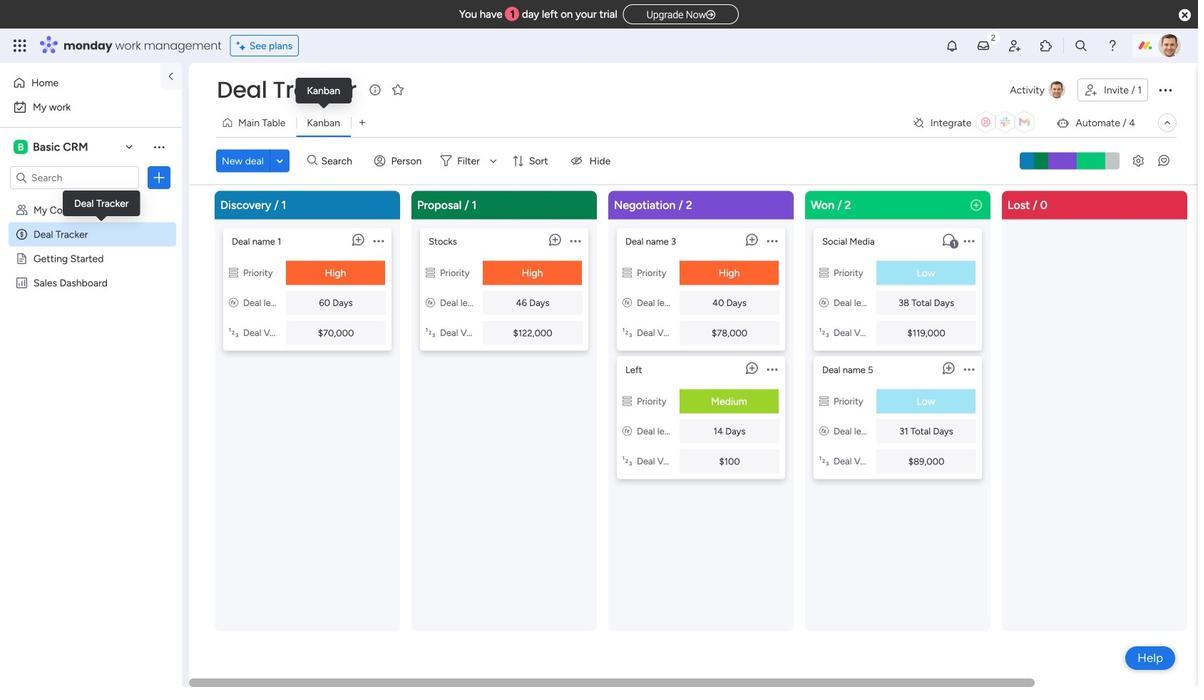 Task type: vqa. For each thing, say whether or not it's contained in the screenshot.
list box
yes



Task type: describe. For each thing, give the bounding box(es) containing it.
new deal image
[[970, 198, 984, 212]]

search everything image
[[1075, 39, 1089, 53]]

arrow down image
[[485, 152, 502, 169]]

1 v2 function small outline image from the left
[[229, 297, 238, 309]]

workspace options image
[[152, 140, 166, 154]]

dapulse close image
[[1179, 8, 1192, 23]]

1 vertical spatial option
[[9, 96, 173, 118]]

update feed image
[[977, 39, 991, 53]]

invite members image
[[1008, 39, 1022, 53]]

list box for workspace options icon
[[0, 195, 182, 488]]

2 image
[[988, 29, 1000, 45]]

angle down image
[[276, 155, 283, 166]]

v2 search image
[[307, 153, 318, 169]]

help image
[[1106, 39, 1120, 53]]

1 vertical spatial v2 status outline image
[[623, 396, 632, 407]]

see plans image
[[237, 38, 250, 54]]

monday marketplace image
[[1040, 39, 1054, 53]]

v2 small numbers digit column outline image
[[426, 327, 435, 339]]



Task type: locate. For each thing, give the bounding box(es) containing it.
v2 status outline image
[[229, 267, 238, 279], [623, 396, 632, 407]]

board activity image
[[1049, 81, 1066, 98]]

1 vertical spatial options image
[[767, 228, 778, 254]]

Search in workspace field
[[30, 169, 119, 186]]

1 horizontal spatial options image
[[1157, 81, 1174, 98]]

notifications image
[[945, 39, 960, 53]]

2 vertical spatial option
[[0, 197, 182, 200]]

workspace selection element
[[14, 138, 90, 156]]

public board image
[[15, 252, 29, 265]]

0 horizontal spatial list box
[[0, 195, 182, 488]]

v2 function small outline image
[[229, 297, 238, 309], [820, 297, 829, 309]]

0 vertical spatial v2 status outline image
[[229, 267, 238, 279]]

show board description image
[[367, 83, 384, 97]]

select product image
[[13, 39, 27, 53]]

option
[[9, 71, 152, 94], [9, 96, 173, 118], [0, 197, 182, 200]]

2 v2 function small outline image from the left
[[820, 297, 829, 309]]

v2 status outline image
[[426, 267, 435, 279], [623, 267, 632, 279], [820, 267, 829, 279], [820, 396, 829, 407]]

1 horizontal spatial list box
[[617, 222, 786, 479]]

None field
[[213, 75, 360, 105]]

options image
[[152, 171, 166, 185], [374, 228, 384, 254], [570, 228, 581, 254], [964, 228, 975, 254]]

public dashboard image
[[15, 276, 29, 290]]

1 horizontal spatial v2 status outline image
[[623, 396, 632, 407]]

2 horizontal spatial list box
[[814, 222, 983, 479]]

add to favorites image
[[391, 82, 405, 97]]

terry turtle image
[[1159, 34, 1182, 57]]

0 vertical spatial options image
[[1157, 81, 1174, 98]]

dapulse rightstroke image
[[706, 10, 716, 20]]

list box
[[0, 195, 182, 488], [617, 222, 786, 479], [814, 222, 983, 479]]

1 horizontal spatial v2 function small outline image
[[820, 297, 829, 309]]

0 horizontal spatial v2 function small outline image
[[229, 297, 238, 309]]

v2 small numbers digit column outline image
[[229, 327, 238, 339], [623, 327, 632, 339], [820, 327, 829, 339], [623, 456, 632, 467], [820, 456, 829, 467]]

0 horizontal spatial options image
[[767, 228, 778, 254]]

collapse board header image
[[1162, 117, 1174, 128]]

add view image
[[360, 118, 365, 128]]

workspace image
[[14, 139, 28, 155]]

0 horizontal spatial v2 status outline image
[[229, 267, 238, 279]]

0 vertical spatial option
[[9, 71, 152, 94]]

row group
[[212, 191, 1199, 679]]

v2 function small outline image
[[426, 297, 435, 309], [623, 297, 632, 309], [623, 426, 632, 437], [820, 426, 829, 437]]

options image
[[1157, 81, 1174, 98], [767, 228, 778, 254]]

list box for new deal icon
[[814, 222, 983, 479]]

Search field
[[318, 151, 361, 171]]



